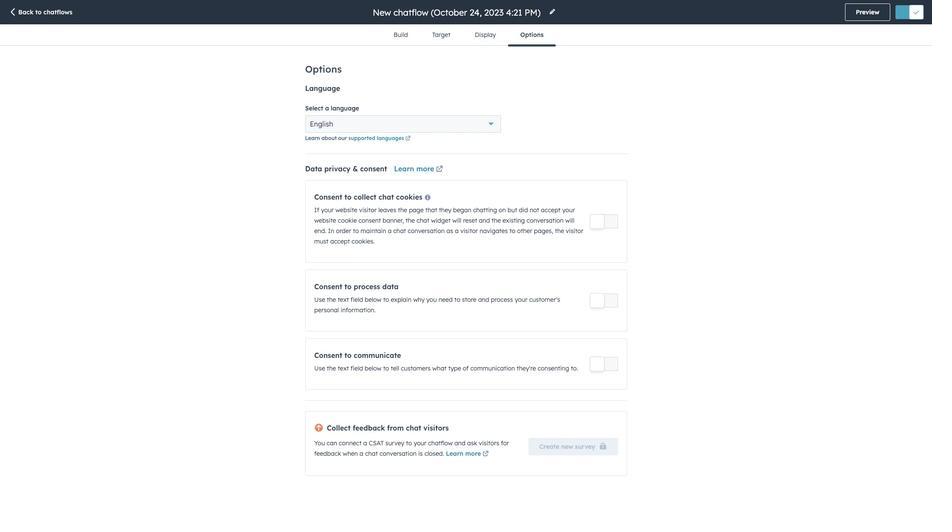 Task type: vqa. For each thing, say whether or not it's contained in the screenshot.
Size
no



Task type: locate. For each thing, give the bounding box(es) containing it.
0 vertical spatial consent
[[360, 165, 387, 173]]

1 vertical spatial more
[[466, 450, 481, 458]]

options
[[521, 31, 544, 39], [305, 63, 342, 75]]

0 horizontal spatial visitors
[[424, 424, 449, 433]]

text down consent to communicate
[[338, 365, 349, 373]]

and left ask
[[455, 440, 466, 447]]

field down consent to communicate
[[351, 365, 363, 373]]

0 vertical spatial and
[[479, 217, 490, 225]]

learn more
[[394, 165, 435, 173], [446, 450, 481, 458]]

link opens in a new window image inside supported languages link
[[406, 136, 411, 141]]

must
[[314, 238, 329, 246]]

and right store
[[479, 296, 490, 304]]

process inside the use the text field below to explain why you need to store and process your customer's personal information.
[[491, 296, 513, 304]]

1 vertical spatial accept
[[330, 238, 350, 246]]

use for consent to process data
[[314, 296, 325, 304]]

did
[[519, 206, 528, 214]]

to down collect feedback from chat visitors
[[406, 440, 412, 447]]

to
[[35, 8, 42, 16], [345, 193, 352, 202], [353, 227, 359, 235], [510, 227, 516, 235], [345, 283, 352, 291], [383, 296, 389, 304], [455, 296, 461, 304], [345, 351, 352, 360], [383, 365, 389, 373], [406, 440, 412, 447]]

1 vertical spatial use
[[314, 365, 325, 373]]

0 horizontal spatial feedback
[[314, 450, 341, 458]]

1 horizontal spatial visitors
[[479, 440, 500, 447]]

visitor
[[359, 206, 377, 214], [461, 227, 478, 235], [566, 227, 584, 235]]

display
[[475, 31, 496, 39]]

to right the order
[[353, 227, 359, 235]]

1 vertical spatial consent
[[314, 283, 343, 291]]

1 vertical spatial link opens in a new window image
[[436, 166, 443, 173]]

cookies.
[[352, 238, 375, 246]]

1 vertical spatial process
[[491, 296, 513, 304]]

1 vertical spatial visitors
[[479, 440, 500, 447]]

the up navigates
[[492, 217, 501, 225]]

0 horizontal spatial link opens in a new window image
[[406, 136, 411, 141]]

1 horizontal spatial more
[[466, 450, 481, 458]]

widget
[[431, 217, 451, 225]]

your
[[321, 206, 334, 214], [563, 206, 576, 214], [515, 296, 528, 304], [414, 440, 427, 447]]

use up "personal"
[[314, 296, 325, 304]]

back to chatflows button
[[9, 8, 73, 18]]

survey inside you can connect a csat survey to your chatflow and ask visitors for feedback when a chat conversation is closed.
[[386, 440, 405, 447]]

learn left about
[[305, 135, 320, 141]]

target button
[[420, 24, 463, 45]]

visitor down consent to collect chat cookies
[[359, 206, 377, 214]]

consent for consent to collect chat cookies
[[314, 193, 343, 202]]

website up end.
[[314, 217, 336, 225]]

tell
[[391, 365, 400, 373]]

link opens in a new window image up they at the top
[[436, 166, 443, 173]]

1 vertical spatial feedback
[[314, 450, 341, 458]]

consent to process data
[[314, 283, 399, 291]]

link opens in a new window image down english popup button
[[406, 136, 411, 141]]

text for process
[[338, 296, 349, 304]]

consent up maintain
[[359, 217, 381, 225]]

navigation containing build
[[382, 24, 556, 46]]

link opens in a new window image
[[406, 136, 411, 141], [436, 166, 443, 173]]

chatting
[[473, 206, 497, 214]]

create
[[540, 443, 560, 451]]

your inside you can connect a csat survey to your chatflow and ask visitors for feedback when a chat conversation is closed.
[[414, 440, 427, 447]]

1 horizontal spatial will
[[566, 217, 575, 225]]

learn more link
[[394, 165, 445, 173], [446, 450, 491, 460]]

and inside if your website visitor leaves the page that they began chatting on but did not accept your website cookie consent banner, the chat widget will reset and the existing conversation will end. in order to maintain a chat conversation as a visitor navigates to other pages, the visitor must accept cookies.
[[479, 217, 490, 225]]

0 horizontal spatial more
[[417, 165, 435, 173]]

they
[[439, 206, 452, 214]]

visitor down reset
[[461, 227, 478, 235]]

options inside options button
[[521, 31, 544, 39]]

learn more link up cookies
[[394, 165, 445, 173]]

2 vertical spatial conversation
[[380, 450, 417, 458]]

consent right the &
[[360, 165, 387, 173]]

chat
[[379, 193, 394, 202], [417, 217, 430, 225], [394, 227, 406, 235], [406, 424, 422, 433], [365, 450, 378, 458]]

1 horizontal spatial survey
[[575, 443, 596, 451]]

2 use from the top
[[314, 365, 325, 373]]

learn more link down ask
[[446, 450, 491, 460]]

and inside you can connect a csat survey to your chatflow and ask visitors for feedback when a chat conversation is closed.
[[455, 440, 466, 447]]

1 vertical spatial learn more
[[446, 450, 481, 458]]

1 vertical spatial learn more link
[[446, 450, 491, 460]]

1 below from the top
[[365, 296, 382, 304]]

link opens in a new window image for learn more link to the top
[[436, 166, 443, 173]]

learn more up cookies
[[394, 165, 435, 173]]

build
[[394, 31, 408, 39]]

conversation down widget
[[408, 227, 445, 235]]

0 horizontal spatial survey
[[386, 440, 405, 447]]

&
[[353, 165, 358, 173]]

3 consent from the top
[[314, 351, 343, 360]]

supported
[[349, 135, 376, 141]]

0 horizontal spatial process
[[354, 283, 381, 291]]

2 vertical spatial and
[[455, 440, 466, 447]]

1 horizontal spatial learn more
[[446, 450, 481, 458]]

link opens in a new window image for learn more
[[436, 166, 443, 173]]

process
[[354, 283, 381, 291], [491, 296, 513, 304]]

to inside button
[[35, 8, 42, 16]]

learn more down ask
[[446, 450, 481, 458]]

0 vertical spatial website
[[336, 206, 358, 214]]

process left data
[[354, 283, 381, 291]]

and
[[479, 217, 490, 225], [479, 296, 490, 304], [455, 440, 466, 447]]

to left communicate
[[345, 351, 352, 360]]

for
[[501, 440, 510, 447]]

1 horizontal spatial feedback
[[353, 424, 385, 433]]

your right not
[[563, 206, 576, 214]]

1 horizontal spatial link opens in a new window image
[[436, 166, 443, 173]]

below for process
[[365, 296, 382, 304]]

a right as at the top of the page
[[455, 227, 459, 235]]

information.
[[341, 306, 376, 314]]

1 field from the top
[[351, 296, 363, 304]]

consent
[[360, 165, 387, 173], [359, 217, 381, 225]]

0 horizontal spatial learn more link
[[394, 165, 445, 173]]

english
[[310, 120, 333, 128]]

1 horizontal spatial learn
[[394, 165, 415, 173]]

1 text from the top
[[338, 296, 349, 304]]

on
[[499, 206, 506, 214]]

1 vertical spatial learn
[[394, 165, 415, 173]]

0 vertical spatial text
[[338, 296, 349, 304]]

your left customer's
[[515, 296, 528, 304]]

language
[[305, 84, 340, 93]]

1 vertical spatial and
[[479, 296, 490, 304]]

0 vertical spatial options
[[521, 31, 544, 39]]

0 horizontal spatial will
[[453, 217, 462, 225]]

learn up cookies
[[394, 165, 415, 173]]

2 below from the top
[[365, 365, 382, 373]]

below inside the use the text field below to explain why you need to store and process your customer's personal information.
[[365, 296, 382, 304]]

use inside the use the text field below to explain why you need to store and process your customer's personal information.
[[314, 296, 325, 304]]

learn down chatflow
[[446, 450, 464, 458]]

1 will from the left
[[453, 217, 462, 225]]

0 vertical spatial use
[[314, 296, 325, 304]]

when
[[343, 450, 358, 458]]

your right "if"
[[321, 206, 334, 214]]

1 horizontal spatial learn more link
[[446, 450, 491, 460]]

use down consent to communicate
[[314, 365, 325, 373]]

closed.
[[425, 450, 445, 458]]

use for consent to communicate
[[314, 365, 325, 373]]

field
[[351, 296, 363, 304], [351, 365, 363, 373]]

0 vertical spatial learn
[[305, 135, 320, 141]]

store
[[462, 296, 477, 304]]

link opens in a new window image
[[406, 135, 411, 143], [436, 166, 443, 173], [483, 450, 489, 460], [483, 451, 489, 458]]

0 vertical spatial process
[[354, 283, 381, 291]]

process right store
[[491, 296, 513, 304]]

0 vertical spatial feedback
[[353, 424, 385, 433]]

feedback up "csat"
[[353, 424, 385, 433]]

and down chatting
[[479, 217, 490, 225]]

other
[[518, 227, 533, 235]]

feedback down can
[[314, 450, 341, 458]]

conversation left is
[[380, 450, 417, 458]]

csat
[[369, 440, 384, 447]]

chat down "csat"
[[365, 450, 378, 458]]

2 vertical spatial consent
[[314, 351, 343, 360]]

0 vertical spatial field
[[351, 296, 363, 304]]

survey down from
[[386, 440, 405, 447]]

and inside the use the text field below to explain why you need to store and process your customer's personal information.
[[479, 296, 490, 304]]

1 horizontal spatial options
[[521, 31, 544, 39]]

survey right new
[[575, 443, 596, 451]]

accept down the order
[[330, 238, 350, 246]]

the up "personal"
[[327, 296, 336, 304]]

will
[[453, 217, 462, 225], [566, 217, 575, 225]]

0 vertical spatial consent
[[314, 193, 343, 202]]

text up information.
[[338, 296, 349, 304]]

target
[[433, 31, 451, 39]]

0 horizontal spatial learn more
[[394, 165, 435, 173]]

to right back
[[35, 8, 42, 16]]

0 vertical spatial accept
[[541, 206, 561, 214]]

1 vertical spatial options
[[305, 63, 342, 75]]

field up information.
[[351, 296, 363, 304]]

more
[[417, 165, 435, 173], [466, 450, 481, 458]]

1 horizontal spatial visitor
[[461, 227, 478, 235]]

website up 'cookie'
[[336, 206, 358, 214]]

accept right not
[[541, 206, 561, 214]]

1 vertical spatial below
[[365, 365, 382, 373]]

chatflows
[[43, 8, 73, 16]]

feedback inside you can connect a csat survey to your chatflow and ask visitors for feedback when a chat conversation is closed.
[[314, 450, 341, 458]]

survey
[[386, 440, 405, 447], [575, 443, 596, 451]]

2 text from the top
[[338, 365, 349, 373]]

2 horizontal spatial learn
[[446, 450, 464, 458]]

below
[[365, 296, 382, 304], [365, 365, 382, 373]]

navigation
[[382, 24, 556, 46]]

a left "csat"
[[364, 440, 367, 447]]

visitor right pages,
[[566, 227, 584, 235]]

chat inside you can connect a csat survey to your chatflow and ask visitors for feedback when a chat conversation is closed.
[[365, 450, 378, 458]]

below up information.
[[365, 296, 382, 304]]

more down ask
[[466, 450, 481, 458]]

english button
[[305, 115, 501, 133]]

1 vertical spatial field
[[351, 365, 363, 373]]

collect
[[354, 193, 377, 202]]

a
[[325, 104, 329, 112], [388, 227, 392, 235], [455, 227, 459, 235], [364, 440, 367, 447], [360, 450, 364, 458]]

chat down banner,
[[394, 227, 406, 235]]

link opens in a new window image for rightmost learn more link
[[483, 450, 489, 460]]

2 horizontal spatial visitor
[[566, 227, 584, 235]]

conversation inside you can connect a csat survey to your chatflow and ask visitors for feedback when a chat conversation is closed.
[[380, 450, 417, 458]]

1 vertical spatial text
[[338, 365, 349, 373]]

more up cookies
[[417, 165, 435, 173]]

your up is
[[414, 440, 427, 447]]

the
[[398, 206, 408, 214], [406, 217, 415, 225], [492, 217, 501, 225], [555, 227, 565, 235], [327, 296, 336, 304], [327, 365, 336, 373]]

1 horizontal spatial process
[[491, 296, 513, 304]]

text
[[338, 296, 349, 304], [338, 365, 349, 373]]

visitors
[[424, 424, 449, 433], [479, 440, 500, 447]]

text inside the use the text field below to explain why you need to store and process your customer's personal information.
[[338, 296, 349, 304]]

to up information.
[[345, 283, 352, 291]]

field inside the use the text field below to explain why you need to store and process your customer's personal information.
[[351, 296, 363, 304]]

2 consent from the top
[[314, 283, 343, 291]]

use
[[314, 296, 325, 304], [314, 365, 325, 373]]

visitors left for
[[479, 440, 500, 447]]

maintain
[[361, 227, 386, 235]]

1 consent from the top
[[314, 193, 343, 202]]

visitors inside you can connect a csat survey to your chatflow and ask visitors for feedback when a chat conversation is closed.
[[479, 440, 500, 447]]

0 vertical spatial below
[[365, 296, 382, 304]]

visitors up chatflow
[[424, 424, 449, 433]]

chat down page
[[417, 217, 430, 225]]

consent for consent to process data
[[314, 283, 343, 291]]

learn
[[305, 135, 320, 141], [394, 165, 415, 173], [446, 450, 464, 458]]

to left collect
[[345, 193, 352, 202]]

consenting
[[538, 365, 570, 373]]

None field
[[372, 6, 544, 18]]

what
[[433, 365, 447, 373]]

reset
[[463, 217, 478, 225]]

the right pages,
[[555, 227, 565, 235]]

1 vertical spatial website
[[314, 217, 336, 225]]

1 vertical spatial consent
[[359, 217, 381, 225]]

2 field from the top
[[351, 365, 363, 373]]

conversation up pages,
[[527, 217, 564, 225]]

consent
[[314, 193, 343, 202], [314, 283, 343, 291], [314, 351, 343, 360]]

0 vertical spatial link opens in a new window image
[[406, 136, 411, 141]]

from
[[387, 424, 404, 433]]

1 use from the top
[[314, 296, 325, 304]]

below down communicate
[[365, 365, 382, 373]]



Task type: describe. For each thing, give the bounding box(es) containing it.
cookie
[[338, 217, 357, 225]]

create new survey
[[540, 443, 596, 451]]

customers
[[401, 365, 431, 373]]

page
[[409, 206, 424, 214]]

explain
[[391, 296, 412, 304]]

to.
[[571, 365, 579, 373]]

create new survey button
[[529, 438, 618, 456]]

survey inside button
[[575, 443, 596, 451]]

they're
[[517, 365, 536, 373]]

existing
[[503, 217, 525, 225]]

collect feedback from chat visitors
[[327, 424, 449, 433]]

0 vertical spatial conversation
[[527, 217, 564, 225]]

new
[[562, 443, 574, 451]]

2 vertical spatial learn
[[446, 450, 464, 458]]

end.
[[314, 227, 327, 235]]

a right select
[[325, 104, 329, 112]]

you
[[427, 296, 437, 304]]

customer's
[[530, 296, 561, 304]]

is
[[419, 450, 423, 458]]

2 will from the left
[[566, 217, 575, 225]]

link opens in a new window image for supported languages link
[[406, 135, 411, 143]]

a right when
[[360, 450, 364, 458]]

cookies
[[396, 193, 423, 202]]

privacy
[[325, 165, 351, 173]]

back
[[18, 8, 33, 16]]

about
[[322, 135, 337, 141]]

0 horizontal spatial options
[[305, 63, 342, 75]]

to right need
[[455, 296, 461, 304]]

the down consent to communicate
[[327, 365, 336, 373]]

preview button
[[846, 3, 891, 21]]

communication
[[471, 365, 515, 373]]

a down banner,
[[388, 227, 392, 235]]

0 horizontal spatial accept
[[330, 238, 350, 246]]

that
[[426, 206, 438, 214]]

supported languages
[[349, 135, 404, 141]]

languages
[[377, 135, 404, 141]]

select a language
[[305, 104, 359, 112]]

the down page
[[406, 217, 415, 225]]

personal
[[314, 306, 339, 314]]

0 vertical spatial learn more
[[394, 165, 435, 173]]

in
[[328, 227, 335, 235]]

1 vertical spatial conversation
[[408, 227, 445, 235]]

data privacy & consent
[[305, 165, 387, 173]]

consent to collect chat cookies
[[314, 193, 423, 202]]

display button
[[463, 24, 509, 45]]

of
[[463, 365, 469, 373]]

below for communicate
[[365, 365, 382, 373]]

chat up leaves
[[379, 193, 394, 202]]

began
[[453, 206, 472, 214]]

consent inside if your website visitor leaves the page that they began chatting on but did not accept your website cookie consent banner, the chat widget will reset and the existing conversation will end. in order to maintain a chat conversation as a visitor navigates to other pages, the visitor must accept cookies.
[[359, 217, 381, 225]]

supported languages link
[[349, 135, 412, 143]]

options button
[[509, 24, 556, 46]]

pages,
[[534, 227, 554, 235]]

0 vertical spatial more
[[417, 165, 435, 173]]

0 vertical spatial learn more link
[[394, 165, 445, 173]]

type
[[449, 365, 461, 373]]

if your website visitor leaves the page that they began chatting on but did not accept your website cookie consent banner, the chat widget will reset and the existing conversation will end. in order to maintain a chat conversation as a visitor navigates to other pages, the visitor must accept cookies.
[[314, 206, 584, 246]]

0 horizontal spatial visitor
[[359, 206, 377, 214]]

text for communicate
[[338, 365, 349, 373]]

consent to communicate
[[314, 351, 401, 360]]

as
[[447, 227, 454, 235]]

0 horizontal spatial learn
[[305, 135, 320, 141]]

order
[[336, 227, 352, 235]]

banner,
[[383, 217, 404, 225]]

if
[[314, 206, 320, 214]]

collect
[[327, 424, 351, 433]]

back to chatflows
[[18, 8, 73, 16]]

you can connect a csat survey to your chatflow and ask visitors for feedback when a chat conversation is closed.
[[314, 440, 510, 458]]

field for process
[[351, 296, 363, 304]]

your inside the use the text field below to explain why you need to store and process your customer's personal information.
[[515, 296, 528, 304]]

can
[[327, 440, 337, 447]]

not
[[530, 206, 540, 214]]

to down existing
[[510, 227, 516, 235]]

1 horizontal spatial accept
[[541, 206, 561, 214]]

why
[[413, 296, 425, 304]]

build button
[[382, 24, 420, 45]]

select
[[305, 104, 324, 112]]

to inside you can connect a csat survey to your chatflow and ask visitors for feedback when a chat conversation is closed.
[[406, 440, 412, 447]]

chat right from
[[406, 424, 422, 433]]

you
[[314, 440, 325, 447]]

to down data
[[383, 296, 389, 304]]

language
[[331, 104, 359, 112]]

ask
[[468, 440, 477, 447]]

data
[[305, 165, 322, 173]]

navigates
[[480, 227, 508, 235]]

learn about our
[[305, 135, 349, 141]]

to left the 'tell'
[[383, 365, 389, 373]]

data
[[383, 283, 399, 291]]

use the text field below to tell customers what type of communication they're consenting to.
[[314, 365, 579, 373]]

link opens in a new window image for supported languages
[[406, 136, 411, 141]]

leaves
[[379, 206, 397, 214]]

need
[[439, 296, 453, 304]]

the inside the use the text field below to explain why you need to store and process your customer's personal information.
[[327, 296, 336, 304]]

field for communicate
[[351, 365, 363, 373]]

chatflow
[[429, 440, 453, 447]]

preview
[[856, 8, 880, 16]]

the left page
[[398, 206, 408, 214]]

our
[[338, 135, 347, 141]]

use the text field below to explain why you need to store and process your customer's personal information.
[[314, 296, 561, 314]]

consent for consent to communicate
[[314, 351, 343, 360]]

connect
[[339, 440, 362, 447]]

communicate
[[354, 351, 401, 360]]

but
[[508, 206, 518, 214]]

0 vertical spatial visitors
[[424, 424, 449, 433]]



